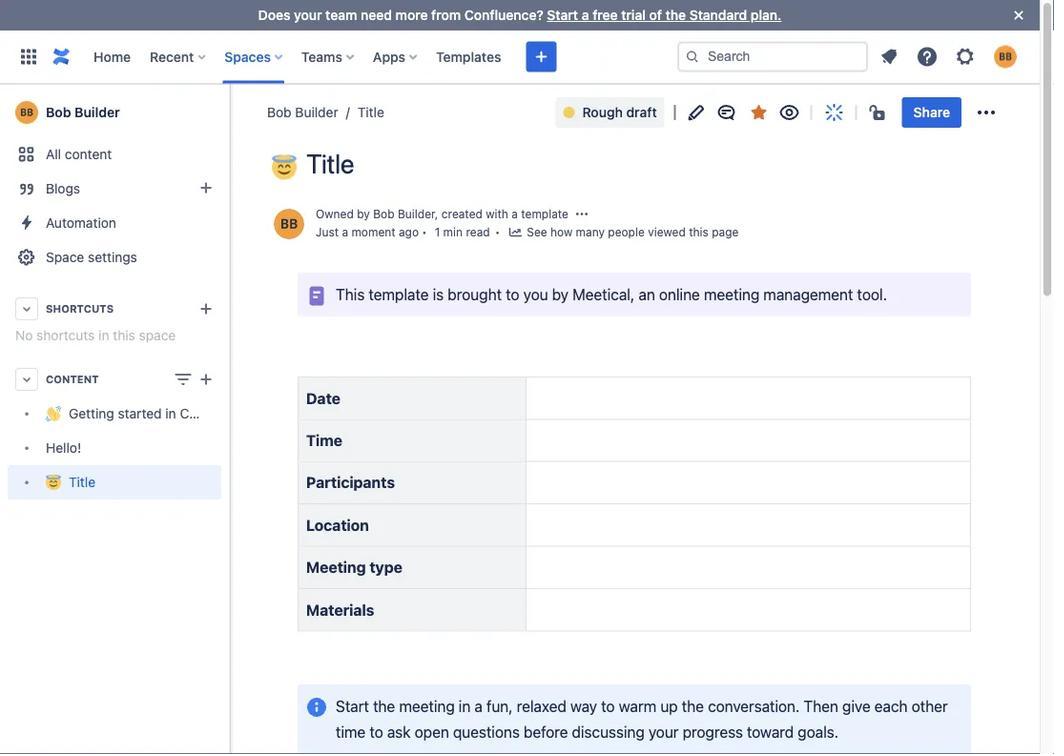 Task type: vqa. For each thing, say whether or not it's contained in the screenshot.
the bottommost Title link
yes



Task type: describe. For each thing, give the bounding box(es) containing it.
in inside the start the meeting in a fun, relaxed way to warm up the conversation. then give each other time to ask open questions before discussing your progress toward goals.
[[459, 697, 471, 716]]

content button
[[8, 363, 221, 397]]

2 bob builder from the left
[[267, 105, 338, 120]]

content
[[65, 146, 112, 162]]

hello!
[[46, 440, 81, 456]]

team
[[326, 7, 357, 23]]

each
[[875, 697, 908, 716]]

way
[[571, 697, 597, 716]]

no shortcuts in this space
[[15, 328, 176, 344]]

your inside the start the meeting in a fun, relaxed way to warm up the conversation. then give each other time to ask open questions before discussing your progress toward goals.
[[649, 724, 679, 742]]

shortcuts
[[36, 328, 95, 344]]

notification icon image
[[878, 45, 901, 68]]

automation
[[46, 215, 116, 231]]

start inside the start the meeting in a fun, relaxed way to warm up the conversation. then give each other time to ask open questions before discussing your progress toward goals.
[[336, 697, 369, 716]]

2 horizontal spatial bob builder link
[[373, 207, 435, 221]]

appswitcher icon image
[[17, 45, 40, 68]]

0 vertical spatial to
[[506, 285, 520, 303]]

manage page ownership image
[[574, 206, 590, 222]]

of
[[649, 7, 662, 23]]

getting started in confluence link
[[8, 397, 250, 431]]

type
[[370, 559, 403, 577]]

templates
[[436, 49, 501, 64]]

plan.
[[751, 7, 782, 23]]

participants
[[306, 474, 395, 492]]

open
[[415, 724, 449, 742]]

0 vertical spatial your
[[294, 7, 322, 23]]

0 horizontal spatial title link
[[8, 466, 221, 500]]

share button
[[903, 97, 962, 128]]

spaces
[[225, 49, 271, 64]]

title inside "tree"
[[69, 475, 96, 490]]

Search field
[[678, 42, 868, 72]]

panel note image
[[305, 285, 328, 308]]

give
[[843, 697, 871, 716]]

home
[[94, 49, 131, 64]]

confluence
[[180, 406, 250, 422]]

0 horizontal spatial template
[[369, 285, 429, 303]]

teams button
[[296, 42, 362, 72]]

quick summary image
[[823, 101, 846, 124]]

confluence image
[[50, 45, 73, 68]]

online
[[659, 285, 700, 303]]

see
[[527, 226, 547, 239]]

time
[[306, 432, 343, 450]]

banner containing home
[[0, 30, 1040, 84]]

does
[[258, 7, 291, 23]]

templates link
[[430, 42, 507, 72]]

location
[[306, 516, 369, 535]]

conversation.
[[708, 697, 800, 716]]

does your team need more from confluence? start a free trial of the standard plan.
[[258, 7, 782, 23]]

warm
[[619, 697, 657, 716]]

blogs link
[[8, 172, 221, 206]]

the up ask
[[373, 697, 395, 716]]

0 vertical spatial by
[[357, 207, 370, 221]]

just a moment ago
[[316, 226, 419, 239]]

1 horizontal spatial start
[[547, 7, 578, 23]]

owned by bob builder , created with a template
[[316, 207, 569, 221]]

standard
[[690, 7, 747, 23]]

more actions image
[[975, 101, 998, 124]]

an
[[639, 285, 655, 303]]

confluence image
[[50, 45, 73, 68]]

a left free
[[582, 7, 589, 23]]

then
[[804, 697, 839, 716]]

your profile and preferences image
[[994, 45, 1017, 68]]

relaxed
[[517, 697, 567, 716]]

hello! link
[[8, 431, 221, 466]]

ask
[[387, 724, 411, 742]]

up
[[661, 697, 678, 716]]

you
[[524, 285, 548, 303]]

progress
[[683, 724, 743, 742]]

this inside the space element
[[113, 328, 135, 344]]

rough
[[583, 105, 623, 120]]

space settings
[[46, 250, 137, 265]]

this template is brought to you by meetical, an online meeting management tool.
[[336, 285, 887, 303]]

1 horizontal spatial builder
[[295, 105, 338, 120]]

2 horizontal spatial builder
[[398, 207, 435, 221]]

all content
[[46, 146, 112, 162]]

blogs
[[46, 181, 80, 197]]

,
[[435, 207, 438, 221]]

space
[[46, 250, 84, 265]]

shortcuts
[[46, 303, 114, 315]]

brought
[[448, 285, 502, 303]]

space settings link
[[8, 240, 221, 275]]

fun,
[[487, 697, 513, 716]]

time
[[336, 724, 366, 742]]

min
[[443, 226, 463, 239]]

see how many people viewed this page button
[[508, 224, 739, 243]]

moment
[[352, 226, 396, 239]]

create content image inside the space element
[[195, 368, 218, 391]]

getting
[[69, 406, 114, 422]]

confluence?
[[465, 7, 544, 23]]

bob builder inside the space element
[[46, 105, 120, 120]]

1 horizontal spatial by
[[552, 285, 569, 303]]

unstar image
[[748, 101, 771, 124]]

space
[[139, 328, 176, 344]]

edit this page image
[[685, 101, 708, 124]]

content
[[46, 374, 99, 386]]

meetical,
[[573, 285, 635, 303]]

draft
[[627, 105, 657, 120]]

more
[[396, 7, 428, 23]]

create content image inside global element
[[530, 45, 553, 68]]

global element
[[11, 30, 678, 84]]

tool.
[[857, 285, 887, 303]]

this inside button
[[689, 226, 709, 239]]

2 horizontal spatial to
[[601, 697, 615, 716]]

start a free trial of the standard plan. link
[[547, 7, 782, 23]]

created
[[442, 207, 483, 221]]

settings icon image
[[954, 45, 977, 68]]

read
[[466, 226, 490, 239]]



Task type: locate. For each thing, give the bounding box(es) containing it.
free
[[593, 7, 618, 23]]

1 horizontal spatial this
[[689, 226, 709, 239]]

0 vertical spatial this
[[689, 226, 709, 239]]

tree containing getting started in confluence
[[8, 397, 250, 500]]

management
[[764, 285, 854, 303]]

0 horizontal spatial create content image
[[195, 368, 218, 391]]

apps button
[[367, 42, 425, 72]]

2 vertical spatial in
[[459, 697, 471, 716]]

bob
[[46, 105, 71, 120], [267, 105, 292, 120], [373, 207, 395, 221]]

apps
[[373, 49, 406, 64]]

1 vertical spatial create content image
[[195, 368, 218, 391]]

owned
[[316, 207, 354, 221]]

before
[[524, 724, 568, 742]]

title link down hello!
[[8, 466, 221, 500]]

all content link
[[8, 137, 221, 172]]

other
[[912, 697, 948, 716]]

in down shortcuts dropdown button
[[98, 328, 109, 344]]

0 vertical spatial template
[[521, 207, 569, 221]]

a
[[582, 7, 589, 23], [512, 207, 518, 221], [342, 226, 348, 239], [475, 697, 483, 716]]

0 horizontal spatial title
[[69, 475, 96, 490]]

ago
[[399, 226, 419, 239]]

meeting up open
[[399, 697, 455, 716]]

bob builder image
[[274, 209, 304, 240]]

in inside "tree"
[[165, 406, 176, 422]]

automation link
[[8, 206, 221, 240]]

2 horizontal spatial bob
[[373, 207, 395, 221]]

recent button
[[144, 42, 213, 72]]

page
[[712, 226, 739, 239]]

start watching image
[[778, 101, 801, 124]]

1 horizontal spatial bob builder
[[267, 105, 338, 120]]

no restrictions image
[[868, 101, 891, 124]]

0 vertical spatial meeting
[[704, 285, 760, 303]]

1 vertical spatial template
[[369, 285, 429, 303]]

goals.
[[798, 724, 839, 742]]

builder up the content
[[75, 105, 120, 120]]

need
[[361, 7, 392, 23]]

search image
[[685, 49, 700, 64]]

0 vertical spatial start
[[547, 7, 578, 23]]

template
[[521, 207, 569, 221], [369, 285, 429, 303]]

bob builder down the teams
[[267, 105, 338, 120]]

bob right collapse sidebar icon
[[267, 105, 292, 120]]

0 horizontal spatial your
[[294, 7, 322, 23]]

by up just a moment ago
[[357, 207, 370, 221]]

0 horizontal spatial bob builder
[[46, 105, 120, 120]]

0 horizontal spatial this
[[113, 328, 135, 344]]

title down hello!
[[69, 475, 96, 490]]

1 horizontal spatial create content image
[[530, 45, 553, 68]]

the right the of
[[666, 7, 686, 23]]

how
[[551, 226, 573, 239]]

trial
[[622, 7, 646, 23]]

2 vertical spatial title
[[69, 475, 96, 490]]

1 min read
[[435, 226, 490, 239]]

1 horizontal spatial title link
[[338, 103, 384, 122]]

0 horizontal spatial bob
[[46, 105, 71, 120]]

people
[[608, 226, 645, 239]]

in for shortcuts
[[98, 328, 109, 344]]

many
[[576, 226, 605, 239]]

your
[[294, 7, 322, 23], [649, 724, 679, 742]]

1 horizontal spatial bob
[[267, 105, 292, 120]]

add shortcut image
[[195, 298, 218, 321]]

no
[[15, 328, 33, 344]]

bob inside the space element
[[46, 105, 71, 120]]

to left ask
[[370, 724, 383, 742]]

0 horizontal spatial meeting
[[399, 697, 455, 716]]

0 vertical spatial in
[[98, 328, 109, 344]]

title link
[[338, 103, 384, 122], [8, 466, 221, 500]]

with a template button
[[486, 206, 569, 223]]

1 horizontal spatial bob builder link
[[267, 103, 338, 122]]

by right you
[[552, 285, 569, 303]]

in
[[98, 328, 109, 344], [165, 406, 176, 422], [459, 697, 471, 716]]

change view image
[[172, 368, 195, 391]]

1 vertical spatial this
[[113, 328, 135, 344]]

rough draft
[[583, 105, 657, 120]]

0 horizontal spatial bob builder link
[[8, 94, 221, 132]]

2 vertical spatial to
[[370, 724, 383, 742]]

close image
[[1008, 4, 1031, 27]]

a right just
[[342, 226, 348, 239]]

1 horizontal spatial title
[[306, 148, 354, 179]]

see how many people viewed this page
[[527, 226, 739, 239]]

questions
[[453, 724, 520, 742]]

with
[[486, 207, 509, 221]]

template up see at the top
[[521, 207, 569, 221]]

meeting right online
[[704, 285, 760, 303]]

title down apps
[[358, 105, 384, 120]]

this
[[689, 226, 709, 239], [113, 328, 135, 344]]

a left fun,
[[475, 697, 483, 716]]

share
[[914, 105, 951, 120]]

tree inside the space element
[[8, 397, 250, 500]]

1 horizontal spatial template
[[521, 207, 569, 221]]

1
[[435, 226, 440, 239]]

toward
[[747, 724, 794, 742]]

meeting inside the start the meeting in a fun, relaxed way to warm up the conversation. then give each other time to ask open questions before discussing your progress toward goals.
[[399, 697, 455, 716]]

builder
[[75, 105, 120, 120], [295, 105, 338, 120], [398, 207, 435, 221]]

1 vertical spatial to
[[601, 697, 615, 716]]

1 horizontal spatial your
[[649, 724, 679, 742]]

1 horizontal spatial in
[[165, 406, 176, 422]]

all
[[46, 146, 61, 162]]

viewed
[[648, 226, 686, 239]]

space element
[[0, 84, 250, 755]]

shortcuts button
[[8, 292, 221, 326]]

:innocent: image
[[272, 155, 297, 180], [272, 155, 297, 180]]

tree
[[8, 397, 250, 500]]

builder inside the space element
[[75, 105, 120, 120]]

a right with
[[512, 207, 518, 221]]

meeting
[[306, 559, 366, 577]]

0 vertical spatial title
[[358, 105, 384, 120]]

spaces button
[[219, 42, 290, 72]]

0 horizontal spatial builder
[[75, 105, 120, 120]]

settings
[[88, 250, 137, 265]]

bob up moment at the left of the page
[[373, 207, 395, 221]]

create a blog image
[[195, 177, 218, 199]]

2 horizontal spatial title
[[358, 105, 384, 120]]

builder down the teams
[[295, 105, 338, 120]]

help icon image
[[916, 45, 939, 68]]

this
[[336, 285, 365, 303]]

0 horizontal spatial start
[[336, 697, 369, 716]]

0 vertical spatial title link
[[338, 103, 384, 122]]

to left you
[[506, 285, 520, 303]]

bob builder link up all content link
[[8, 94, 221, 132]]

start up time
[[336, 697, 369, 716]]

the
[[666, 7, 686, 23], [373, 697, 395, 716], [682, 697, 704, 716]]

is
[[433, 285, 444, 303]]

meeting
[[704, 285, 760, 303], [399, 697, 455, 716]]

1 horizontal spatial to
[[506, 285, 520, 303]]

in for started
[[165, 406, 176, 422]]

just
[[316, 226, 339, 239]]

1 vertical spatial title link
[[8, 466, 221, 500]]

1 bob builder from the left
[[46, 105, 120, 120]]

teams
[[301, 49, 343, 64]]

create content image down does your team need more from confluence? start a free trial of the standard plan.
[[530, 45, 553, 68]]

your left team
[[294, 7, 322, 23]]

1 vertical spatial meeting
[[399, 697, 455, 716]]

bob builder link down the teams
[[267, 103, 338, 122]]

0 horizontal spatial in
[[98, 328, 109, 344]]

1 vertical spatial in
[[165, 406, 176, 422]]

recent
[[150, 49, 194, 64]]

0 horizontal spatial by
[[357, 207, 370, 221]]

1 horizontal spatial meeting
[[704, 285, 760, 303]]

in up questions
[[459, 697, 471, 716]]

builder up ago
[[398, 207, 435, 221]]

create content image
[[530, 45, 553, 68], [195, 368, 218, 391]]

getting started in confluence
[[69, 406, 250, 422]]

by
[[357, 207, 370, 221], [552, 285, 569, 303]]

create content image up confluence
[[195, 368, 218, 391]]

meeting type
[[306, 559, 403, 577]]

your down up at the bottom
[[649, 724, 679, 742]]

title up owned
[[306, 148, 354, 179]]

0 horizontal spatial to
[[370, 724, 383, 742]]

1 vertical spatial start
[[336, 697, 369, 716]]

this left page
[[689, 226, 709, 239]]

bob builder link up ago
[[373, 207, 435, 221]]

to
[[506, 285, 520, 303], [601, 697, 615, 716], [370, 724, 383, 742]]

a inside the start the meeting in a fun, relaxed way to warm up the conversation. then give each other time to ask open questions before discussing your progress toward goals.
[[475, 697, 483, 716]]

in right the started
[[165, 406, 176, 422]]

title link down global element
[[338, 103, 384, 122]]

1 vertical spatial by
[[552, 285, 569, 303]]

title
[[358, 105, 384, 120], [306, 148, 354, 179], [69, 475, 96, 490]]

2 horizontal spatial in
[[459, 697, 471, 716]]

template left is on the top
[[369, 285, 429, 303]]

start the meeting in a fun, relaxed way to warm up the conversation. then give each other time to ask open questions before discussing your progress toward goals.
[[336, 697, 952, 742]]

panel info image
[[305, 697, 328, 720]]

1 vertical spatial your
[[649, 724, 679, 742]]

1 vertical spatial title
[[306, 148, 354, 179]]

discussing
[[572, 724, 645, 742]]

materials
[[306, 601, 374, 619]]

the right up at the bottom
[[682, 697, 704, 716]]

banner
[[0, 30, 1040, 84]]

bob builder up all content
[[46, 105, 120, 120]]

0 vertical spatial create content image
[[530, 45, 553, 68]]

to right the way
[[601, 697, 615, 716]]

date
[[306, 389, 341, 407]]

start left free
[[547, 7, 578, 23]]

bob builder
[[46, 105, 120, 120], [267, 105, 338, 120]]

collapse sidebar image
[[208, 94, 250, 132]]

bob up all
[[46, 105, 71, 120]]

started
[[118, 406, 162, 422]]

this down shortcuts dropdown button
[[113, 328, 135, 344]]



